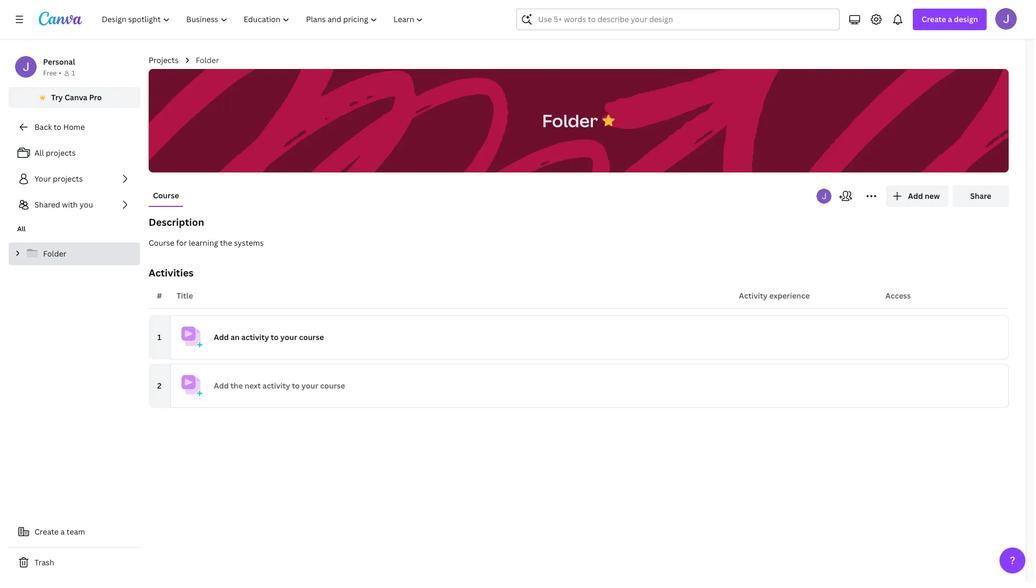 Task type: describe. For each thing, give the bounding box(es) containing it.
folder button
[[537, 104, 604, 138]]

trash
[[34, 557, 54, 568]]

experience
[[770, 291, 810, 301]]

2 horizontal spatial to
[[292, 381, 300, 391]]

1 vertical spatial the
[[231, 381, 243, 391]]

try canva pro
[[51, 92, 102, 102]]

access
[[886, 291, 912, 301]]

title
[[177, 291, 193, 301]]

•
[[59, 68, 61, 78]]

0 vertical spatial 1
[[72, 68, 75, 78]]

for
[[176, 238, 187, 248]]

1 horizontal spatial 1
[[158, 332, 162, 342]]

add for add the next activity to your course
[[214, 381, 229, 391]]

course inside dropdown button
[[299, 332, 324, 342]]

course button
[[149, 185, 183, 206]]

0 vertical spatial to
[[54, 122, 61, 132]]

an
[[231, 332, 240, 342]]

Search search field
[[539, 9, 819, 30]]

create a design button
[[914, 9, 987, 30]]

create a design
[[922, 14, 979, 24]]

add new
[[909, 191, 941, 201]]

activity experience
[[739, 291, 810, 301]]

all for all projects
[[34, 148, 44, 158]]

course for learning the systems
[[149, 238, 264, 248]]

list containing all projects
[[9, 142, 140, 216]]

create a team button
[[9, 521, 140, 543]]

add new button
[[887, 185, 949, 207]]

projects for all projects
[[46, 148, 76, 158]]

try canva pro button
[[9, 87, 140, 108]]

share
[[971, 191, 992, 201]]

course for learning the systems button
[[149, 237, 1010, 249]]

add an activity to your course button
[[170, 315, 1010, 359]]

the inside 'button'
[[220, 238, 232, 248]]

projects
[[149, 55, 179, 65]]

1 horizontal spatial your
[[302, 381, 319, 391]]

top level navigation element
[[95, 9, 433, 30]]

to inside dropdown button
[[271, 332, 279, 342]]

pro
[[89, 92, 102, 102]]

free
[[43, 68, 57, 78]]

design
[[955, 14, 979, 24]]

all projects
[[34, 148, 76, 158]]

projects link
[[149, 54, 179, 66]]

try
[[51, 92, 63, 102]]

create for create a team
[[34, 527, 59, 537]]

your projects link
[[9, 168, 140, 190]]

1 vertical spatial folder link
[[9, 243, 140, 265]]

shared with you
[[34, 199, 93, 210]]

share button
[[953, 185, 1010, 207]]

all projects link
[[9, 142, 140, 164]]

add for add an activity to your course
[[214, 332, 229, 342]]

all for all
[[17, 224, 26, 233]]

canva
[[65, 92, 87, 102]]

projects for your projects
[[53, 174, 83, 184]]



Task type: vqa. For each thing, say whether or not it's contained in the screenshot.
Position
no



Task type: locate. For each thing, give the bounding box(es) containing it.
0 vertical spatial course
[[153, 190, 179, 200]]

next
[[245, 381, 261, 391]]

0 horizontal spatial a
[[61, 527, 65, 537]]

1 right •
[[72, 68, 75, 78]]

course
[[299, 332, 324, 342], [320, 381, 345, 391]]

add the next activity to your course
[[214, 381, 345, 391]]

None search field
[[517, 9, 840, 30]]

add an activity to your course
[[214, 332, 324, 342]]

activity right an
[[241, 332, 269, 342]]

activity right next
[[263, 381, 290, 391]]

a inside button
[[61, 527, 65, 537]]

1 horizontal spatial all
[[34, 148, 44, 158]]

create left team
[[34, 527, 59, 537]]

projects
[[46, 148, 76, 158], [53, 174, 83, 184]]

1 vertical spatial your
[[302, 381, 319, 391]]

to right an
[[271, 332, 279, 342]]

back
[[34, 122, 52, 132]]

0 vertical spatial all
[[34, 148, 44, 158]]

2 horizontal spatial folder
[[543, 109, 598, 132]]

1 vertical spatial activity
[[263, 381, 290, 391]]

to right next
[[292, 381, 300, 391]]

1 horizontal spatial folder
[[196, 55, 219, 65]]

personal
[[43, 57, 75, 67]]

a for design
[[949, 14, 953, 24]]

0 horizontal spatial all
[[17, 224, 26, 233]]

the right learning
[[220, 238, 232, 248]]

0 vertical spatial a
[[949, 14, 953, 24]]

add left an
[[214, 332, 229, 342]]

jacob simon image
[[996, 8, 1018, 30]]

1 vertical spatial projects
[[53, 174, 83, 184]]

course
[[153, 190, 179, 200], [149, 238, 175, 248]]

2
[[157, 381, 162, 391]]

new
[[925, 191, 941, 201]]

with
[[62, 199, 78, 210]]

team
[[67, 527, 85, 537]]

activity
[[739, 291, 768, 301]]

2 vertical spatial to
[[292, 381, 300, 391]]

0 horizontal spatial to
[[54, 122, 61, 132]]

1 vertical spatial to
[[271, 332, 279, 342]]

#
[[157, 291, 162, 301]]

2 vertical spatial folder
[[43, 248, 66, 259]]

learning
[[189, 238, 218, 248]]

0 horizontal spatial 1
[[72, 68, 75, 78]]

course inside button
[[153, 190, 179, 200]]

0 horizontal spatial your
[[281, 332, 297, 342]]

course left 'for'
[[149, 238, 175, 248]]

1 vertical spatial 1
[[158, 332, 162, 342]]

shared
[[34, 199, 60, 210]]

back to home
[[34, 122, 85, 132]]

activity inside dropdown button
[[241, 332, 269, 342]]

0 horizontal spatial folder
[[43, 248, 66, 259]]

2 vertical spatial add
[[214, 381, 229, 391]]

activity
[[241, 332, 269, 342], [263, 381, 290, 391]]

course up description at the left top of the page
[[153, 190, 179, 200]]

create left "design"
[[922, 14, 947, 24]]

your
[[34, 174, 51, 184]]

the left next
[[231, 381, 243, 391]]

a for team
[[61, 527, 65, 537]]

create for create a design
[[922, 14, 947, 24]]

1 vertical spatial create
[[34, 527, 59, 537]]

a
[[949, 14, 953, 24], [61, 527, 65, 537]]

folder inside folder link
[[43, 248, 66, 259]]

0 vertical spatial folder
[[196, 55, 219, 65]]

folder link right projects link
[[196, 54, 219, 66]]

course for course
[[153, 190, 179, 200]]

1 vertical spatial course
[[320, 381, 345, 391]]

0 vertical spatial create
[[922, 14, 947, 24]]

add left new
[[909, 191, 924, 201]]

0 vertical spatial the
[[220, 238, 232, 248]]

0 horizontal spatial create
[[34, 527, 59, 537]]

create
[[922, 14, 947, 24], [34, 527, 59, 537]]

create inside button
[[34, 527, 59, 537]]

1 vertical spatial course
[[149, 238, 175, 248]]

projects down back to home on the left top
[[46, 148, 76, 158]]

activities
[[149, 266, 194, 279]]

all
[[34, 148, 44, 158], [17, 224, 26, 233]]

0 vertical spatial course
[[299, 332, 324, 342]]

the
[[220, 238, 232, 248], [231, 381, 243, 391]]

folder for folder link to the right
[[196, 55, 219, 65]]

course for course for learning the systems
[[149, 238, 175, 248]]

1 horizontal spatial to
[[271, 332, 279, 342]]

add for add new
[[909, 191, 924, 201]]

you
[[80, 199, 93, 210]]

1 vertical spatial add
[[214, 332, 229, 342]]

a left team
[[61, 527, 65, 537]]

your projects
[[34, 174, 83, 184]]

to
[[54, 122, 61, 132], [271, 332, 279, 342], [292, 381, 300, 391]]

add
[[909, 191, 924, 201], [214, 332, 229, 342], [214, 381, 229, 391]]

0 vertical spatial add
[[909, 191, 924, 201]]

0 vertical spatial your
[[281, 332, 297, 342]]

list
[[9, 142, 140, 216]]

folder link down shared with you link
[[9, 243, 140, 265]]

create a team
[[34, 527, 85, 537]]

add left next
[[214, 381, 229, 391]]

add inside dropdown button
[[909, 191, 924, 201]]

create inside "dropdown button"
[[922, 14, 947, 24]]

shared with you link
[[9, 194, 140, 216]]

back to home link
[[9, 116, 140, 138]]

folder inside folder button
[[543, 109, 598, 132]]

description
[[149, 216, 204, 229]]

course inside 'button'
[[149, 238, 175, 248]]

1 horizontal spatial folder link
[[196, 54, 219, 66]]

to right back
[[54, 122, 61, 132]]

home
[[63, 122, 85, 132]]

0 horizontal spatial folder link
[[9, 243, 140, 265]]

1 vertical spatial all
[[17, 224, 26, 233]]

1 horizontal spatial create
[[922, 14, 947, 24]]

folder link
[[196, 54, 219, 66], [9, 243, 140, 265]]

free •
[[43, 68, 61, 78]]

0 vertical spatial activity
[[241, 332, 269, 342]]

systems
[[234, 238, 264, 248]]

your
[[281, 332, 297, 342], [302, 381, 319, 391]]

1
[[72, 68, 75, 78], [158, 332, 162, 342]]

1 down #
[[158, 332, 162, 342]]

1 horizontal spatial a
[[949, 14, 953, 24]]

folder for folder button
[[543, 109, 598, 132]]

0 vertical spatial folder link
[[196, 54, 219, 66]]

0 vertical spatial projects
[[46, 148, 76, 158]]

trash link
[[9, 552, 140, 573]]

your inside dropdown button
[[281, 332, 297, 342]]

projects right your
[[53, 174, 83, 184]]

1 vertical spatial folder
[[543, 109, 598, 132]]

1 vertical spatial a
[[61, 527, 65, 537]]

folder
[[196, 55, 219, 65], [543, 109, 598, 132], [43, 248, 66, 259]]

add inside dropdown button
[[214, 332, 229, 342]]

a inside "dropdown button"
[[949, 14, 953, 24]]

a left "design"
[[949, 14, 953, 24]]



